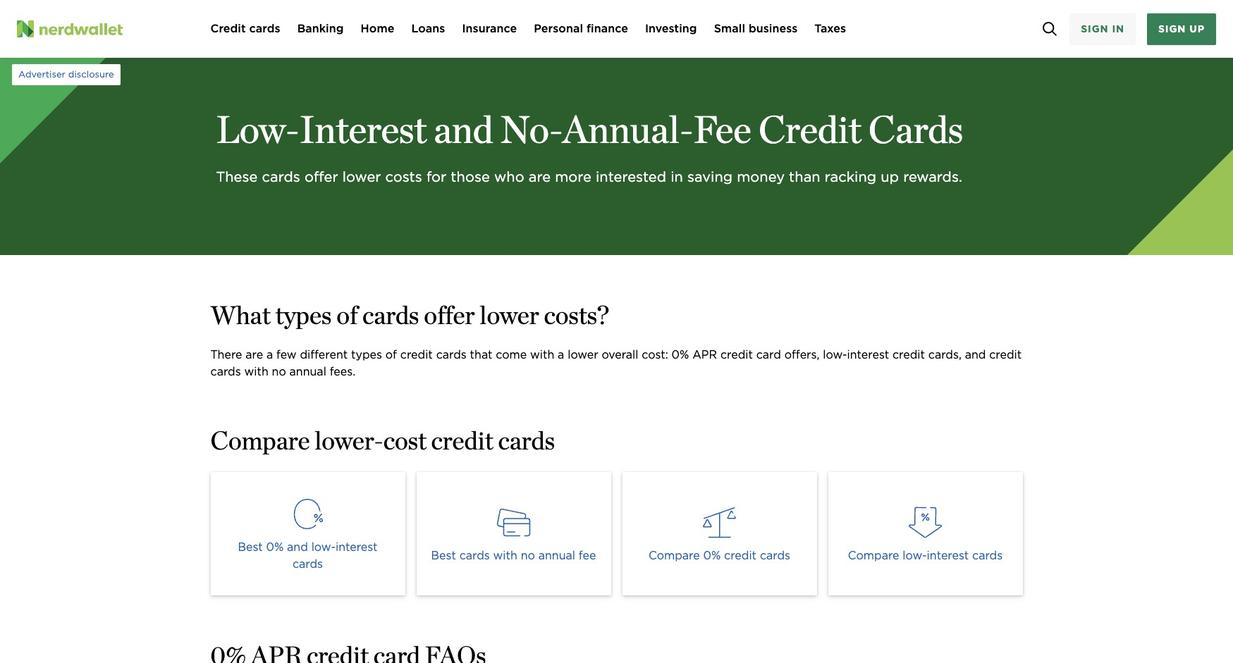 Task type: vqa. For each thing, say whether or not it's contained in the screenshot.
topmost the no
yes



Task type: describe. For each thing, give the bounding box(es) containing it.
sign up link
[[1148, 13, 1217, 45]]

compare for compare 0% credit cards
[[649, 550, 700, 563]]

compare for compare low-interest cards
[[849, 550, 900, 563]]

small business
[[714, 22, 798, 35]]

home button
[[361, 20, 395, 37]]

compare 0% credit cards
[[649, 550, 791, 563]]

low-
[[216, 107, 300, 152]]

saving
[[688, 169, 733, 186]]

offers,
[[785, 349, 820, 362]]

0% inside there are a few different types of credit cards that come with a lower overall cost: 0% apr credit card offers, low-interest credit cards, and credit cards with no annual fees.
[[672, 349, 690, 362]]

costs?
[[544, 300, 609, 331]]

banking
[[297, 22, 344, 35]]

personal finance button
[[534, 20, 629, 37]]

money
[[737, 169, 785, 186]]

there
[[211, 349, 242, 362]]

1 vertical spatial offer
[[424, 300, 475, 331]]

apr
[[693, 349, 718, 362]]

sign in link
[[1070, 13, 1137, 45]]

best cards with no annual fee
[[431, 550, 596, 563]]

1 horizontal spatial are
[[529, 169, 551, 186]]

business
[[749, 22, 798, 35]]

0% for best 0% and low-interest cards
[[266, 541, 284, 555]]

2 horizontal spatial with
[[531, 349, 555, 362]]

card
[[757, 349, 782, 362]]

personal finance
[[534, 22, 629, 35]]

1 horizontal spatial annual
[[539, 550, 576, 563]]

low- inside 'best 0% and low-interest cards'
[[312, 541, 336, 555]]

fee
[[579, 550, 596, 563]]

annual-
[[563, 107, 694, 152]]

and for annual-
[[434, 107, 493, 152]]

compare low-interest cards link
[[829, 473, 1023, 596]]

best for best 0% and low-interest cards
[[238, 541, 263, 555]]

what types of cards offer lower costs?
[[211, 300, 609, 331]]

investing button
[[645, 20, 698, 37]]

0 vertical spatial of
[[337, 300, 358, 331]]

different
[[300, 349, 348, 362]]

fees.
[[330, 365, 356, 379]]

who
[[495, 169, 525, 186]]

1 vertical spatial with
[[244, 365, 269, 379]]

sign for sign up
[[1159, 23, 1187, 34]]

cost:
[[642, 349, 669, 362]]

0% for compare 0% credit cards
[[704, 550, 721, 563]]

1 vertical spatial no
[[521, 550, 535, 563]]

fee
[[694, 107, 752, 152]]

and for interest
[[287, 541, 308, 555]]

0 vertical spatial lower
[[343, 169, 381, 186]]

0 horizontal spatial types
[[275, 300, 332, 331]]

best cards with no annual fee link
[[417, 473, 611, 596]]

interest inside there are a few different types of credit cards that come with a lower overall cost: 0% apr credit card offers, low-interest credit cards, and credit cards with no annual fees.
[[848, 349, 890, 362]]

0 vertical spatial in
[[1113, 23, 1125, 34]]

rewards.
[[904, 169, 963, 186]]

those
[[451, 169, 490, 186]]

sign for sign in
[[1082, 23, 1109, 34]]

2 a from the left
[[558, 349, 565, 362]]

cards inside button
[[249, 22, 281, 35]]

that
[[470, 349, 493, 362]]

2 horizontal spatial interest
[[927, 550, 970, 563]]

more
[[555, 169, 592, 186]]

insurance button
[[462, 20, 517, 37]]

small business button
[[714, 20, 798, 37]]

best for best cards with no annual fee
[[431, 550, 456, 563]]



Task type: locate. For each thing, give the bounding box(es) containing it.
compare 0% credit cards link
[[623, 473, 817, 596]]

sign inside sign in link
[[1082, 23, 1109, 34]]

of inside there are a few different types of credit cards that come with a lower overall cost: 0% apr credit card offers, low-interest credit cards, and credit cards with no annual fees.
[[386, 349, 397, 362]]

search element
[[1033, 12, 1068, 46]]

and inside there are a few different types of credit cards that come with a lower overall cost: 0% apr credit card offers, low-interest credit cards, and credit cards with no annual fees.
[[966, 349, 987, 362]]

in left sign up
[[1113, 23, 1125, 34]]

personal
[[534, 22, 584, 35]]

types
[[275, 300, 332, 331], [351, 349, 382, 362]]

of
[[337, 300, 358, 331], [386, 349, 397, 362]]

small
[[714, 22, 746, 35]]

2 sign from the left
[[1159, 23, 1187, 34]]

0 horizontal spatial up
[[881, 169, 900, 186]]

there are a few different types of credit cards that come with a lower overall cost: 0% apr credit card offers, low-interest credit cards, and credit cards with no annual fees.
[[211, 349, 1026, 379]]

of down what types of cards offer lower costs?
[[386, 349, 397, 362]]

1 horizontal spatial a
[[558, 349, 565, 362]]

1 horizontal spatial no
[[521, 550, 535, 563]]

are right there
[[246, 349, 263, 362]]

1 a from the left
[[267, 349, 273, 362]]

1 vertical spatial annual
[[539, 550, 576, 563]]

of up different
[[337, 300, 358, 331]]

for
[[427, 169, 447, 186]]

2 vertical spatial and
[[287, 541, 308, 555]]

1 horizontal spatial low-
[[824, 349, 848, 362]]

2 horizontal spatial lower
[[568, 349, 599, 362]]

a down costs?
[[558, 349, 565, 362]]

compare
[[211, 425, 310, 456], [649, 550, 700, 563], [849, 550, 900, 563]]

are right who
[[529, 169, 551, 186]]

a
[[267, 349, 273, 362], [558, 349, 565, 362]]

0 vertical spatial and
[[434, 107, 493, 152]]

advertiser disclosure image
[[12, 59, 120, 90]]

1 vertical spatial types
[[351, 349, 382, 362]]

loans
[[412, 22, 445, 35]]

types inside there are a few different types of credit cards that come with a lower overall cost: 0% apr credit card offers, low-interest credit cards, and credit cards with no annual fees.
[[351, 349, 382, 362]]

2 vertical spatial with
[[494, 550, 518, 563]]

interest
[[848, 349, 890, 362], [336, 541, 378, 555], [927, 550, 970, 563]]

cards
[[249, 22, 281, 35], [262, 169, 300, 186], [363, 300, 420, 331], [436, 349, 467, 362], [211, 365, 241, 379], [498, 425, 555, 456], [460, 550, 490, 563], [760, 550, 791, 563], [973, 550, 1003, 563], [293, 558, 323, 571]]

1 vertical spatial and
[[966, 349, 987, 362]]

best inside 'best cards with no annual fee' link
[[431, 550, 456, 563]]

best 0% and low-interest cards link
[[211, 473, 405, 596]]

types up fees.
[[351, 349, 382, 362]]

no-
[[500, 107, 563, 152]]

0% inside 'best 0% and low-interest cards'
[[266, 541, 284, 555]]

in
[[1113, 23, 1125, 34], [671, 169, 684, 186]]

1 vertical spatial in
[[671, 169, 684, 186]]

offer down interest
[[305, 169, 338, 186]]

no left fee
[[521, 550, 535, 563]]

offer
[[305, 169, 338, 186], [424, 300, 475, 331]]

taxes button
[[815, 20, 847, 37]]

0 horizontal spatial credit
[[211, 22, 246, 35]]

0 vertical spatial no
[[272, 365, 286, 379]]

costs
[[386, 169, 422, 186]]

0 horizontal spatial compare
[[211, 425, 310, 456]]

types up few
[[275, 300, 332, 331]]

sign up
[[1159, 23, 1206, 34]]

0 horizontal spatial lower
[[343, 169, 381, 186]]

annual inside there are a few different types of credit cards that come with a lower overall cost: 0% apr credit card offers, low-interest credit cards, and credit cards with no annual fees.
[[290, 365, 327, 379]]

overall
[[602, 349, 639, 362]]

2 horizontal spatial compare
[[849, 550, 900, 563]]

these cards offer lower costs for those who are more interested in saving money than racking up rewards.
[[216, 169, 963, 186]]

0 horizontal spatial a
[[267, 349, 273, 362]]

these
[[216, 169, 258, 186]]

1 horizontal spatial with
[[494, 550, 518, 563]]

0 vertical spatial offer
[[305, 169, 338, 186]]

0%
[[672, 349, 690, 362], [266, 541, 284, 555], [704, 550, 721, 563]]

in left saving
[[671, 169, 684, 186]]

best
[[238, 541, 263, 555], [431, 550, 456, 563]]

1 vertical spatial lower
[[480, 300, 540, 331]]

with
[[531, 349, 555, 362], [244, 365, 269, 379], [494, 550, 518, 563]]

0 vertical spatial with
[[531, 349, 555, 362]]

1 horizontal spatial and
[[434, 107, 493, 152]]

low- inside there are a few different types of credit cards that come with a lower overall cost: 0% apr credit card offers, low-interest credit cards, and credit cards with no annual fees.
[[824, 349, 848, 362]]

lower
[[343, 169, 381, 186], [480, 300, 540, 331], [568, 349, 599, 362]]

finance
[[587, 22, 629, 35]]

0 horizontal spatial with
[[244, 365, 269, 379]]

0 vertical spatial annual
[[290, 365, 327, 379]]

0 vertical spatial types
[[275, 300, 332, 331]]

sign right search image
[[1082, 23, 1109, 34]]

sign right sign in
[[1159, 23, 1187, 34]]

1 horizontal spatial credit
[[759, 107, 862, 152]]

1 horizontal spatial sign
[[1159, 23, 1187, 34]]

annual
[[290, 365, 327, 379], [539, 550, 576, 563]]

lower-
[[315, 425, 384, 456]]

and
[[434, 107, 493, 152], [966, 349, 987, 362], [287, 541, 308, 555]]

offer up that
[[424, 300, 475, 331]]

0 vertical spatial up
[[1190, 23, 1206, 34]]

lower left overall
[[568, 349, 599, 362]]

credit inside button
[[211, 22, 246, 35]]

sign in
[[1082, 23, 1125, 34]]

compare lower-cost credit cards
[[211, 425, 555, 456]]

0 horizontal spatial offer
[[305, 169, 338, 186]]

1 vertical spatial credit
[[759, 107, 862, 152]]

0 horizontal spatial sign
[[1082, 23, 1109, 34]]

0 vertical spatial credit
[[211, 22, 246, 35]]

1 horizontal spatial interest
[[848, 349, 890, 362]]

1 horizontal spatial 0%
[[672, 349, 690, 362]]

nerdwallet home page link
[[17, 20, 194, 37]]

credit cards button
[[211, 20, 281, 37]]

best 0% and low-interest cards
[[238, 541, 378, 571]]

lower left costs
[[343, 169, 381, 186]]

no inside there are a few different types of credit cards that come with a lower overall cost: 0% apr credit card offers, low-interest credit cards, and credit cards with no annual fees.
[[272, 365, 286, 379]]

no
[[272, 365, 286, 379], [521, 550, 535, 563]]

cost
[[384, 425, 427, 456]]

up
[[1190, 23, 1206, 34], [881, 169, 900, 186]]

2 horizontal spatial 0%
[[704, 550, 721, 563]]

credit
[[401, 349, 433, 362], [721, 349, 753, 362], [893, 349, 926, 362], [990, 349, 1022, 362], [431, 425, 494, 456], [725, 550, 757, 563]]

0 horizontal spatial annual
[[290, 365, 327, 379]]

0 horizontal spatial and
[[287, 541, 308, 555]]

2 horizontal spatial low-
[[903, 550, 927, 563]]

0 horizontal spatial low-
[[312, 541, 336, 555]]

what
[[211, 300, 271, 331]]

are inside there are a few different types of credit cards that come with a lower overall cost: 0% apr credit card offers, low-interest credit cards, and credit cards with no annual fees.
[[246, 349, 263, 362]]

2 vertical spatial lower
[[568, 349, 599, 362]]

0 vertical spatial are
[[529, 169, 551, 186]]

credit cards
[[211, 22, 281, 35]]

insurance
[[462, 22, 517, 35]]

sign
[[1082, 23, 1109, 34], [1159, 23, 1187, 34]]

0 horizontal spatial interest
[[336, 541, 378, 555]]

1 horizontal spatial of
[[386, 349, 397, 362]]

credit
[[211, 22, 246, 35], [759, 107, 862, 152]]

interest inside 'best 0% and low-interest cards'
[[336, 541, 378, 555]]

home
[[361, 22, 395, 35]]

1 horizontal spatial lower
[[480, 300, 540, 331]]

banking button
[[297, 20, 344, 37]]

lower inside there are a few different types of credit cards that come with a lower overall cost: 0% apr credit card offers, low-interest credit cards, and credit cards with no annual fees.
[[568, 349, 599, 362]]

search image
[[1043, 22, 1057, 36]]

1 horizontal spatial up
[[1190, 23, 1206, 34]]

cards,
[[929, 349, 962, 362]]

come
[[496, 349, 527, 362]]

racking
[[825, 169, 877, 186]]

2 horizontal spatial and
[[966, 349, 987, 362]]

1 vertical spatial of
[[386, 349, 397, 362]]

0 horizontal spatial no
[[272, 365, 286, 379]]

1 horizontal spatial offer
[[424, 300, 475, 331]]

investing
[[645, 22, 698, 35]]

and inside 'best 0% and low-interest cards'
[[287, 541, 308, 555]]

taxes
[[815, 22, 847, 35]]

1 horizontal spatial types
[[351, 349, 382, 362]]

1 horizontal spatial best
[[431, 550, 456, 563]]

1 vertical spatial up
[[881, 169, 900, 186]]

1 horizontal spatial in
[[1113, 23, 1125, 34]]

nerdwallet home page image
[[17, 20, 34, 37]]

a left few
[[267, 349, 273, 362]]

loans button
[[412, 20, 445, 37]]

1 vertical spatial are
[[246, 349, 263, 362]]

best inside 'best 0% and low-interest cards'
[[238, 541, 263, 555]]

0 horizontal spatial 0%
[[266, 541, 284, 555]]

annual left fee
[[539, 550, 576, 563]]

0 horizontal spatial best
[[238, 541, 263, 555]]

cards inside 'best 0% and low-interest cards'
[[293, 558, 323, 571]]

1 sign from the left
[[1082, 23, 1109, 34]]

up inside the sign up link
[[1190, 23, 1206, 34]]

low-
[[824, 349, 848, 362], [312, 541, 336, 555], [903, 550, 927, 563]]

compare for compare lower-cost credit cards
[[211, 425, 310, 456]]

annual down different
[[290, 365, 327, 379]]

1 horizontal spatial compare
[[649, 550, 700, 563]]

compare low-interest cards
[[849, 550, 1003, 563]]

no down few
[[272, 365, 286, 379]]

few
[[277, 349, 297, 362]]

0 horizontal spatial in
[[671, 169, 684, 186]]

interest
[[300, 107, 427, 152]]

than
[[790, 169, 821, 186]]

are
[[529, 169, 551, 186], [246, 349, 263, 362]]

lower up come
[[480, 300, 540, 331]]

0 horizontal spatial of
[[337, 300, 358, 331]]

0 horizontal spatial are
[[246, 349, 263, 362]]

low-interest and no-annual-fee credit cards
[[216, 107, 964, 152]]

interested
[[596, 169, 667, 186]]

cards
[[869, 107, 964, 152]]



